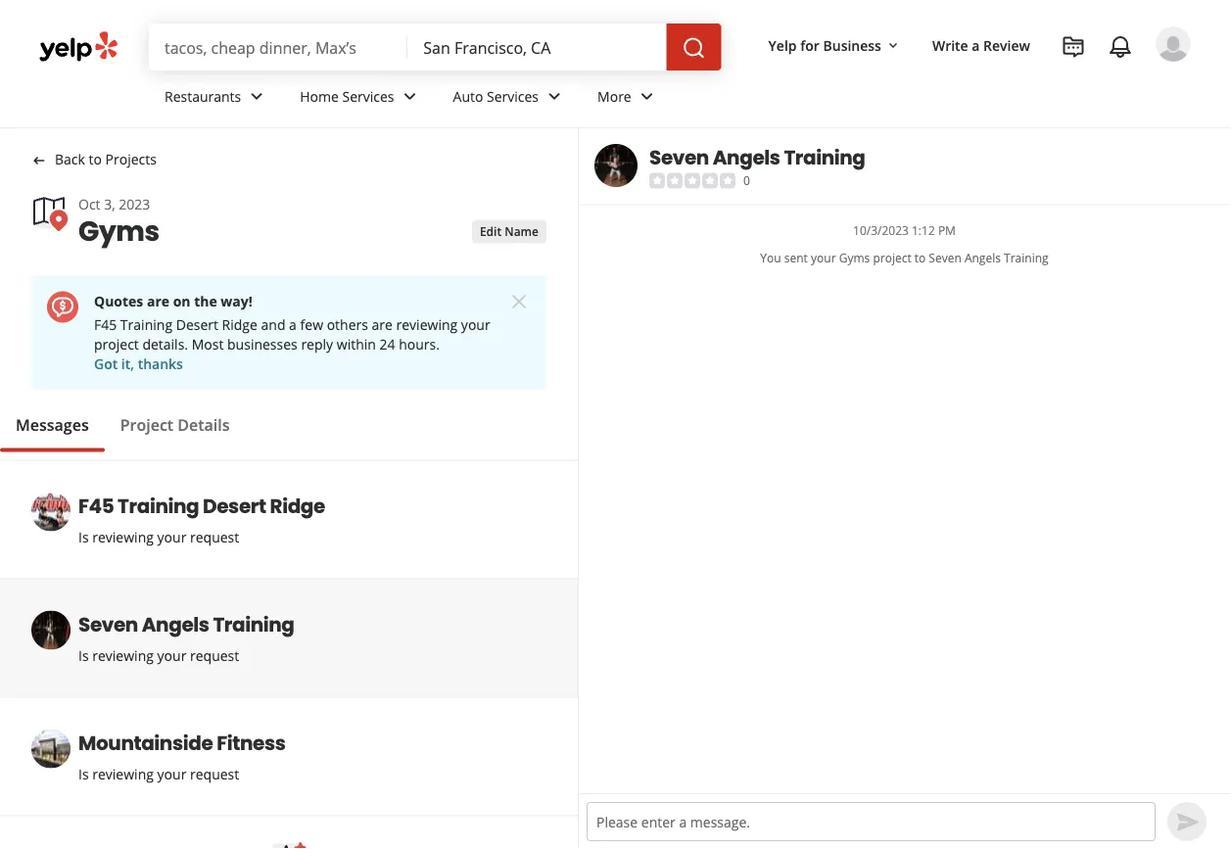 Task type: describe. For each thing, give the bounding box(es) containing it.
3,
[[104, 195, 115, 214]]

none field find
[[165, 36, 392, 58]]

1 horizontal spatial gyms
[[839, 250, 870, 266]]

restaurants link
[[149, 71, 284, 127]]

16 arrow left v2 image
[[31, 153, 47, 169]]

f45 for f45 training desert ridge is reviewing your request
[[78, 492, 114, 520]]

project details
[[120, 414, 230, 435]]

reply
[[301, 335, 333, 354]]

none field near
[[424, 36, 651, 58]]

user actions element
[[753, 25, 1219, 145]]

home
[[300, 87, 339, 105]]

angels for seven angels training is reviewing your request
[[142, 611, 209, 638]]

write a review link
[[925, 27, 1039, 63]]

edit name button
[[472, 220, 547, 243]]

auto services
[[453, 87, 539, 105]]

messages tab panel
[[0, 452, 578, 816]]

Near text field
[[424, 36, 651, 58]]

quotes
[[94, 292, 143, 311]]

back to projects
[[55, 150, 157, 169]]

fitness
[[217, 729, 286, 757]]

24
[[380, 335, 395, 354]]

16 chevron down v2 image
[[886, 38, 901, 54]]

sent
[[785, 250, 808, 266]]

services for auto services
[[487, 87, 539, 105]]

desert for f45 training desert ridge
[[176, 315, 218, 334]]

home services
[[300, 87, 394, 105]]

and
[[261, 315, 286, 334]]

is inside "f45 training desert ridge is reviewing your request"
[[78, 528, 89, 547]]

yelp for business
[[769, 36, 882, 54]]

you sent your gyms project to seven angels training
[[761, 250, 1049, 266]]

restaurants
[[165, 87, 241, 105]]

greg r. image
[[1156, 26, 1191, 62]]

oct 3, 2023
[[78, 195, 150, 214]]

pm
[[939, 223, 956, 239]]

ridge for f45 training desert ridge
[[222, 315, 258, 334]]

yelp
[[769, 36, 797, 54]]

1 vertical spatial seven
[[929, 250, 962, 266]]

edit
[[480, 223, 502, 239]]

for
[[801, 36, 820, 54]]

messages
[[16, 414, 89, 435]]

more link
[[582, 71, 675, 127]]

review
[[984, 36, 1031, 54]]

within
[[337, 335, 376, 354]]

ridge for f45 training desert ridge is reviewing your request
[[270, 492, 325, 520]]

businesses
[[227, 335, 298, 354]]

more
[[598, 87, 632, 105]]

yelp for business button
[[761, 27, 909, 63]]

mountainside fitness is reviewing your request
[[78, 729, 286, 784]]

2 horizontal spatial angels
[[965, 250, 1001, 266]]

desert for f45 training desert ridge is reviewing your request
[[203, 492, 266, 520]]

24 send filled v2 image
[[1177, 811, 1200, 834]]

it,
[[121, 355, 134, 373]]

oct
[[78, 195, 100, 214]]

24 chevron down v2 image for more
[[636, 85, 659, 108]]

training inside "f45 training desert ridge is reviewing your request"
[[118, 492, 199, 520]]

reviewing inside seven angels training is reviewing your request
[[92, 647, 154, 665]]

search image
[[683, 36, 706, 60]]

projects image
[[1062, 35, 1086, 59]]

projects
[[105, 150, 157, 169]]

request inside "mountainside fitness is reviewing your request"
[[190, 765, 239, 784]]

quotes are on the way!
[[94, 292, 253, 311]]

on
[[173, 292, 191, 311]]

f45 training desert ridge is reviewing your request
[[78, 492, 325, 547]]

seven for seven angels training
[[650, 144, 709, 171]]

got it, thanks button
[[94, 355, 183, 373]]

is inside seven angels training is reviewing your request
[[78, 647, 89, 665]]

0 vertical spatial are
[[147, 292, 170, 311]]

request inside seven angels training is reviewing your request
[[190, 647, 239, 665]]

1:12
[[912, 223, 935, 239]]

24 chevron down v2 image for restaurants
[[245, 85, 269, 108]]

a for and
[[289, 315, 297, 334]]

0 horizontal spatial gyms
[[78, 212, 159, 251]]

Find text field
[[165, 36, 392, 58]]



Task type: vqa. For each thing, say whether or not it's contained in the screenshot.
OUT
no



Task type: locate. For each thing, give the bounding box(es) containing it.
request
[[190, 528, 239, 547], [190, 647, 239, 665], [190, 765, 239, 784]]

0 vertical spatial to
[[89, 150, 102, 169]]

1 vertical spatial to
[[915, 250, 926, 266]]

desert inside "f45 training desert ridge is reviewing your request"
[[203, 492, 266, 520]]

to inside button
[[89, 150, 102, 169]]

are up 24
[[372, 315, 393, 334]]

0 horizontal spatial seven
[[78, 611, 138, 638]]

1 horizontal spatial 24 chevron down v2 image
[[398, 85, 422, 108]]

0 vertical spatial f45
[[94, 315, 117, 334]]

to right back
[[89, 150, 102, 169]]

1 vertical spatial ridge
[[270, 492, 325, 520]]

details
[[178, 414, 230, 435]]

desert down details
[[203, 492, 266, 520]]

a left few
[[289, 315, 297, 334]]

your inside seven angels training is reviewing your request
[[157, 647, 187, 665]]

2 is from the top
[[78, 647, 89, 665]]

and a few others are reviewing your project details. most businesses reply within 24 hours. got it, thanks
[[94, 315, 491, 373]]

name
[[505, 223, 539, 239]]

seven angels training
[[650, 144, 866, 171]]

f45 down messages
[[78, 492, 114, 520]]

24 chevron down v2 image down find text box on the top left
[[245, 85, 269, 108]]

2 request from the top
[[190, 647, 239, 665]]

are left on
[[147, 292, 170, 311]]

seven inside seven angels training is reviewing your request
[[78, 611, 138, 638]]

1 horizontal spatial none field
[[424, 36, 651, 58]]

0 horizontal spatial are
[[147, 292, 170, 311]]

edit name
[[480, 223, 539, 239]]

None field
[[165, 36, 392, 58], [424, 36, 651, 58]]

1 vertical spatial f45
[[78, 492, 114, 520]]

24 chevron down v2 image right more
[[636, 85, 659, 108]]

0 horizontal spatial 24 chevron down v2 image
[[543, 85, 566, 108]]

0 vertical spatial is
[[78, 528, 89, 547]]

got
[[94, 355, 118, 373]]

1 horizontal spatial services
[[487, 87, 539, 105]]

a for write
[[972, 36, 980, 54]]

services right home
[[342, 87, 394, 105]]

2 24 chevron down v2 image from the left
[[398, 85, 422, 108]]

are inside the and a few others are reviewing your project details. most businesses reply within 24 hours. got it, thanks
[[372, 315, 393, 334]]

f45 for f45 training desert ridge
[[94, 315, 117, 334]]

details.
[[142, 335, 188, 354]]

ridge
[[222, 315, 258, 334], [270, 492, 325, 520]]

your inside "mountainside fitness is reviewing your request"
[[157, 765, 187, 784]]

1 horizontal spatial are
[[372, 315, 393, 334]]

1 horizontal spatial 24 chevron down v2 image
[[636, 85, 659, 108]]

training
[[784, 144, 866, 171], [1004, 250, 1049, 266], [120, 315, 173, 334], [118, 492, 199, 520], [213, 611, 294, 638]]

you
[[761, 250, 782, 266]]

f45 inside "f45 training desert ridge is reviewing your request"
[[78, 492, 114, 520]]

ridge inside "f45 training desert ridge is reviewing your request"
[[270, 492, 325, 520]]

your inside the and a few others are reviewing your project details. most businesses reply within 24 hours. got it, thanks
[[461, 315, 491, 334]]

0 horizontal spatial ridge
[[222, 315, 258, 334]]

0 vertical spatial desert
[[176, 315, 218, 334]]

24 chevron down v2 image inside restaurants "link"
[[245, 85, 269, 108]]

project up got
[[94, 335, 139, 354]]

2 vertical spatial is
[[78, 765, 89, 784]]

angels inside seven angels training is reviewing your request
[[142, 611, 209, 638]]

3 is from the top
[[78, 765, 89, 784]]

0 horizontal spatial none field
[[165, 36, 392, 58]]

desert
[[176, 315, 218, 334], [203, 492, 266, 520]]

3 request from the top
[[190, 765, 239, 784]]

1 24 chevron down v2 image from the left
[[245, 85, 269, 108]]

2 horizontal spatial seven
[[929, 250, 962, 266]]

24 chevron down v2 image for auto services
[[543, 85, 566, 108]]

f45 training desert ridge
[[94, 315, 258, 334]]

1 horizontal spatial a
[[972, 36, 980, 54]]

your
[[811, 250, 836, 266], [461, 315, 491, 334], [157, 528, 187, 547], [157, 647, 187, 665], [157, 765, 187, 784]]

0
[[744, 173, 750, 189]]

Please enter a message. text field
[[587, 802, 1156, 842]]

2023
[[119, 195, 150, 214]]

1 horizontal spatial ridge
[[270, 492, 325, 520]]

desert up most in the left of the page
[[176, 315, 218, 334]]

services right auto
[[487, 87, 539, 105]]

the
[[194, 292, 217, 311]]

notifications image
[[1109, 35, 1133, 59]]

1 horizontal spatial project
[[873, 250, 912, 266]]

reviewing inside the and a few others are reviewing your project details. most businesses reply within 24 hours. got it, thanks
[[396, 315, 458, 334]]

most
[[192, 335, 224, 354]]

business
[[824, 36, 882, 54]]

a
[[972, 36, 980, 54], [289, 315, 297, 334]]

0 horizontal spatial project
[[94, 335, 139, 354]]

are
[[147, 292, 170, 311], [372, 315, 393, 334]]

None search field
[[149, 24, 726, 71]]

project down 10/3/2023
[[873, 250, 912, 266]]

project
[[873, 250, 912, 266], [94, 335, 139, 354]]

none field up home
[[165, 36, 392, 58]]

2 vertical spatial request
[[190, 765, 239, 784]]

few
[[300, 315, 323, 334]]

1 vertical spatial request
[[190, 647, 239, 665]]

1 horizontal spatial to
[[915, 250, 926, 266]]

project inside the and a few others are reviewing your project details. most businesses reply within 24 hours. got it, thanks
[[94, 335, 139, 354]]

1 horizontal spatial seven
[[650, 144, 709, 171]]

0 vertical spatial angels
[[713, 144, 780, 171]]

10/3/2023 1:12 pm
[[853, 223, 956, 239]]

(no rating) image
[[650, 173, 736, 189]]

back to projects button
[[31, 148, 157, 171]]

24 chevron down v2 image inside more link
[[636, 85, 659, 108]]

1 vertical spatial angels
[[965, 250, 1001, 266]]

none field up auto services link
[[424, 36, 651, 58]]

back
[[55, 150, 85, 169]]

2 none field from the left
[[424, 36, 651, 58]]

write a review
[[933, 36, 1031, 54]]

1 horizontal spatial angels
[[713, 144, 780, 171]]

24 chevron down v2 image
[[245, 85, 269, 108], [398, 85, 422, 108]]

close image
[[508, 290, 531, 314]]

request inside "f45 training desert ridge is reviewing your request"
[[190, 528, 239, 547]]

is inside "mountainside fitness is reviewing your request"
[[78, 765, 89, 784]]

auto services link
[[438, 71, 582, 127]]

0 vertical spatial project
[[873, 250, 912, 266]]

seven for seven angels training is reviewing your request
[[78, 611, 138, 638]]

1 vertical spatial a
[[289, 315, 297, 334]]

tab list containing messages
[[0, 413, 245, 452]]

0 vertical spatial request
[[190, 528, 239, 547]]

24 chevron down v2 image for home services
[[398, 85, 422, 108]]

angels
[[713, 144, 780, 171], [965, 250, 1001, 266], [142, 611, 209, 638]]

services
[[342, 87, 394, 105], [487, 87, 539, 105]]

f45 down the quotes
[[94, 315, 117, 334]]

24 chevron down v2 image
[[543, 85, 566, 108], [636, 85, 659, 108]]

24 chevron down v2 image inside auto services link
[[543, 85, 566, 108]]

reviewing inside "mountainside fitness is reviewing your request"
[[92, 765, 154, 784]]

24 free estimates v2 image
[[51, 295, 74, 319]]

tab list
[[0, 413, 245, 452]]

0 horizontal spatial to
[[89, 150, 102, 169]]

home services link
[[284, 71, 438, 127]]

1 services from the left
[[342, 87, 394, 105]]

24 chevron down v2 image down near text field
[[543, 85, 566, 108]]

a right write in the top of the page
[[972, 36, 980, 54]]

to down 1:12
[[915, 250, 926, 266]]

2 vertical spatial angels
[[142, 611, 209, 638]]

to
[[89, 150, 102, 169], [915, 250, 926, 266]]

0 vertical spatial ridge
[[222, 315, 258, 334]]

f45
[[94, 315, 117, 334], [78, 492, 114, 520]]

is
[[78, 528, 89, 547], [78, 647, 89, 665], [78, 765, 89, 784]]

a inside the and a few others are reviewing your project details. most businesses reply within 24 hours. got it, thanks
[[289, 315, 297, 334]]

1 vertical spatial desert
[[203, 492, 266, 520]]

seven
[[650, 144, 709, 171], [929, 250, 962, 266], [78, 611, 138, 638]]

training inside seven angels training is reviewing your request
[[213, 611, 294, 638]]

0 vertical spatial a
[[972, 36, 980, 54]]

reviewing inside "f45 training desert ridge is reviewing your request"
[[92, 528, 154, 547]]

gyms image
[[31, 194, 71, 234]]

2 vertical spatial seven
[[78, 611, 138, 638]]

way!
[[221, 292, 253, 311]]

write
[[933, 36, 969, 54]]

1 none field from the left
[[165, 36, 392, 58]]

2 24 chevron down v2 image from the left
[[636, 85, 659, 108]]

1 is from the top
[[78, 528, 89, 547]]

gyms
[[78, 212, 159, 251], [839, 250, 870, 266]]

1 vertical spatial are
[[372, 315, 393, 334]]

reviewing
[[396, 315, 458, 334], [92, 528, 154, 547], [92, 647, 154, 665], [92, 765, 154, 784]]

services for home services
[[342, 87, 394, 105]]

1 vertical spatial is
[[78, 647, 89, 665]]

1 request from the top
[[190, 528, 239, 547]]

gyms down 10/3/2023
[[839, 250, 870, 266]]

0 vertical spatial seven
[[650, 144, 709, 171]]

seven angels training link
[[650, 144, 866, 171]]

0 horizontal spatial services
[[342, 87, 394, 105]]

seven angels training is reviewing your request
[[78, 611, 294, 665]]

gyms up the quotes
[[78, 212, 159, 251]]

thanks
[[138, 355, 183, 373]]

your inside "f45 training desert ridge is reviewing your request"
[[157, 528, 187, 547]]

auto
[[453, 87, 483, 105]]

0 horizontal spatial angels
[[142, 611, 209, 638]]

24 chevron down v2 image left auto
[[398, 85, 422, 108]]

2 services from the left
[[487, 87, 539, 105]]

24 chevron down v2 image inside home services link
[[398, 85, 422, 108]]

0 horizontal spatial a
[[289, 315, 297, 334]]

angels for seven angels training
[[713, 144, 780, 171]]

hours.
[[399, 335, 440, 354]]

0 horizontal spatial 24 chevron down v2 image
[[245, 85, 269, 108]]

others
[[327, 315, 368, 334]]

project
[[120, 414, 174, 435]]

1 vertical spatial project
[[94, 335, 139, 354]]

10/3/2023
[[853, 223, 909, 239]]

1 24 chevron down v2 image from the left
[[543, 85, 566, 108]]

mountainside
[[78, 729, 213, 757]]

business categories element
[[149, 71, 1191, 127]]



